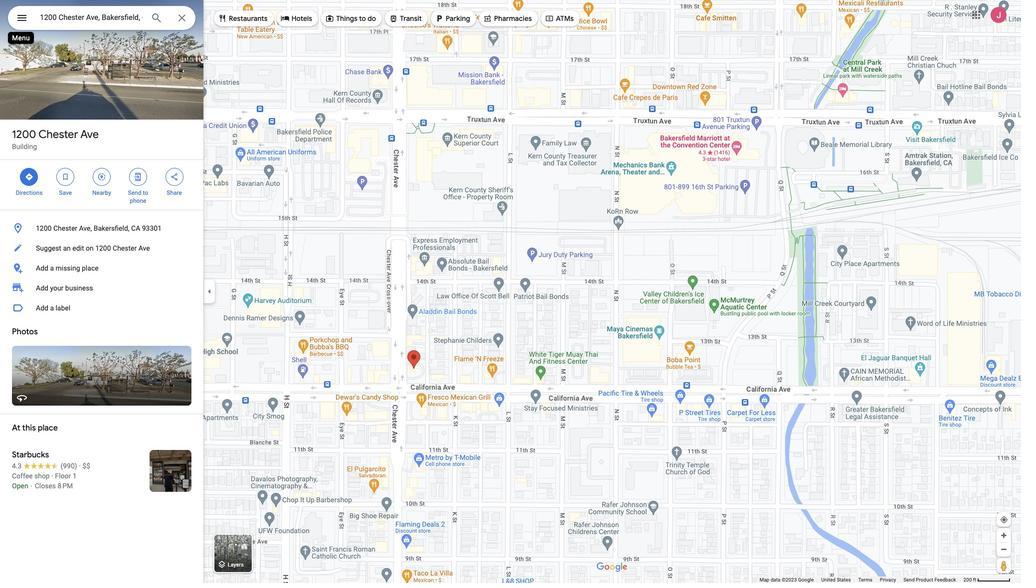 Task type: vqa. For each thing, say whether or not it's contained in the screenshot.
the topmost ·
yes



Task type: locate. For each thing, give the bounding box(es) containing it.

[[61, 172, 70, 183]]

 things to do
[[325, 13, 376, 24]]

footer containing map data ©2023 google
[[760, 577, 964, 583]]


[[170, 172, 179, 183]]

1200 right on
[[95, 244, 111, 252]]

google account: james peterson  
(james.peterson1902@gmail.com) image
[[991, 7, 1007, 23]]

pharmacies
[[494, 14, 532, 23]]

united states button
[[821, 577, 851, 583]]

None field
[[40, 11, 143, 23]]

2 add from the top
[[36, 284, 48, 292]]

ave up 
[[80, 128, 99, 142]]

none field inside the '1200 chester ave, bakersfield, ca 93301' field
[[40, 11, 143, 23]]

add inside button
[[36, 304, 48, 312]]

1 vertical spatial add
[[36, 284, 48, 292]]

coffee
[[12, 472, 33, 480]]

1 vertical spatial ·
[[51, 472, 53, 480]]

zoom in image
[[1000, 532, 1008, 540]]

1 vertical spatial send
[[904, 577, 915, 583]]

0 horizontal spatial place
[[38, 423, 58, 433]]

chester inside 1200 chester ave building
[[38, 128, 78, 142]]

add left the your
[[36, 284, 48, 292]]


[[435, 13, 444, 24]]

a for label
[[50, 304, 54, 312]]

suggest
[[36, 244, 61, 252]]

1 horizontal spatial to
[[359, 14, 366, 23]]

place down on
[[82, 264, 99, 272]]

1200
[[12, 128, 36, 142], [36, 224, 52, 232], [95, 244, 111, 252]]

0 vertical spatial ave
[[80, 128, 99, 142]]

to inside send to phone
[[143, 190, 148, 196]]


[[16, 11, 28, 25]]

1 horizontal spatial send
[[904, 577, 915, 583]]

send left product
[[904, 577, 915, 583]]

at
[[12, 423, 20, 433]]

chester
[[38, 128, 78, 142], [53, 224, 77, 232], [113, 244, 137, 252]]

nearby
[[92, 190, 111, 196]]

your
[[50, 284, 64, 292]]

data
[[771, 577, 781, 583]]

feedback
[[935, 577, 956, 583]]

phone
[[130, 197, 146, 204]]

on
[[86, 244, 94, 252]]

2 a from the top
[[50, 304, 54, 312]]

building
[[12, 143, 37, 151]]

1 vertical spatial a
[[50, 304, 54, 312]]

united states
[[821, 577, 851, 583]]

ave
[[80, 128, 99, 142], [138, 244, 150, 252]]

1 vertical spatial 1200
[[36, 224, 52, 232]]

add a missing place button
[[0, 258, 203, 278]]

93301
[[142, 224, 162, 232]]

1 horizontal spatial ave
[[138, 244, 150, 252]]

place right this
[[38, 423, 58, 433]]

0 vertical spatial ·
[[79, 462, 81, 470]]

hotels
[[292, 14, 312, 23]]

add your business
[[36, 284, 93, 292]]

·
[[79, 462, 81, 470], [51, 472, 53, 480]]

0 horizontal spatial ave
[[80, 128, 99, 142]]

· left "price: moderate" icon
[[79, 462, 81, 470]]

send
[[128, 190, 141, 196], [904, 577, 915, 583]]

place inside button
[[82, 264, 99, 272]]

2 vertical spatial add
[[36, 304, 48, 312]]

0 vertical spatial place
[[82, 264, 99, 272]]

1200 Chester Ave, Bakersfield, CA 93301 field
[[8, 6, 195, 30]]

⋅
[[30, 482, 33, 490]]

1 vertical spatial ave
[[138, 244, 150, 252]]

0 horizontal spatial send
[[128, 190, 141, 196]]


[[218, 13, 227, 24]]

add a label
[[36, 304, 70, 312]]

· $$
[[79, 462, 90, 470]]

200 ft button
[[964, 577, 1011, 583]]

0 horizontal spatial ·
[[51, 472, 53, 480]]

0 vertical spatial chester
[[38, 128, 78, 142]]

0 vertical spatial a
[[50, 264, 54, 272]]

· inside coffee shop · floor 1 open ⋅ closes 8 pm
[[51, 472, 53, 480]]

ft
[[973, 577, 977, 583]]

footer
[[760, 577, 964, 583]]

a left "missing"
[[50, 264, 54, 272]]

send inside button
[[904, 577, 915, 583]]

1 horizontal spatial place
[[82, 264, 99, 272]]

add a missing place
[[36, 264, 99, 272]]

0 vertical spatial add
[[36, 264, 48, 272]]

chester down ca
[[113, 244, 137, 252]]

add inside button
[[36, 264, 48, 272]]


[[325, 13, 334, 24]]

1200 up suggest
[[36, 224, 52, 232]]

to up phone
[[143, 190, 148, 196]]

add your business link
[[0, 278, 203, 298]]

 pharmacies
[[483, 13, 532, 24]]

chester up 'an'
[[53, 224, 77, 232]]

layers
[[228, 562, 244, 569]]

chester up 
[[38, 128, 78, 142]]

collapse side panel image
[[204, 286, 215, 297]]

1 a from the top
[[50, 264, 54, 272]]

add
[[36, 264, 48, 272], [36, 284, 48, 292], [36, 304, 48, 312]]

1200 for ave
[[12, 128, 36, 142]]

add left label
[[36, 304, 48, 312]]

 parking
[[435, 13, 470, 24]]

send up phone
[[128, 190, 141, 196]]

privacy
[[880, 577, 896, 583]]

to
[[359, 14, 366, 23], [143, 190, 148, 196]]

1 add from the top
[[36, 264, 48, 272]]

0 vertical spatial to
[[359, 14, 366, 23]]

1200 chester ave main content
[[0, 0, 203, 583]]

1200 inside 1200 chester ave building
[[12, 128, 36, 142]]

to left do on the top left of the page
[[359, 14, 366, 23]]

privacy button
[[880, 577, 896, 583]]

map
[[760, 577, 770, 583]]

a left label
[[50, 304, 54, 312]]

google maps element
[[0, 0, 1021, 583]]

a
[[50, 264, 54, 272], [50, 304, 54, 312]]

send product feedback button
[[904, 577, 956, 583]]

this
[[22, 423, 36, 433]]

0 horizontal spatial to
[[143, 190, 148, 196]]

200 ft
[[964, 577, 977, 583]]

ave down 93301
[[138, 244, 150, 252]]

business
[[65, 284, 93, 292]]

3 add from the top
[[36, 304, 48, 312]]

a inside add a missing place button
[[50, 264, 54, 272]]

1200 up 'building'
[[12, 128, 36, 142]]

a inside add a label button
[[50, 304, 54, 312]]

missing
[[56, 264, 80, 272]]

· right shop
[[51, 472, 53, 480]]

place
[[82, 264, 99, 272], [38, 423, 58, 433]]

1 vertical spatial to
[[143, 190, 148, 196]]

0 vertical spatial 1200
[[12, 128, 36, 142]]

add down suggest
[[36, 264, 48, 272]]

chester for ave
[[38, 128, 78, 142]]

0 vertical spatial send
[[128, 190, 141, 196]]

shop
[[34, 472, 50, 480]]

send inside send to phone
[[128, 190, 141, 196]]

1 vertical spatial chester
[[53, 224, 77, 232]]



Task type: describe. For each thing, give the bounding box(es) containing it.
 restaurants
[[218, 13, 268, 24]]

bakersfield,
[[94, 224, 129, 232]]

1200 chester ave building
[[12, 128, 99, 151]]

price: moderate image
[[82, 462, 90, 470]]

 button
[[8, 6, 36, 32]]

starbucks
[[12, 450, 49, 460]]

product
[[916, 577, 934, 583]]

add for add your business
[[36, 284, 48, 292]]

edit
[[72, 244, 84, 252]]

terms button
[[859, 577, 873, 583]]

footer inside google maps element
[[760, 577, 964, 583]]

zoom out image
[[1000, 546, 1008, 554]]

8 pm
[[58, 482, 73, 490]]

 transit
[[389, 13, 422, 24]]

at this place
[[12, 423, 58, 433]]


[[25, 172, 34, 183]]

ave inside 1200 chester ave building
[[80, 128, 99, 142]]

share
[[167, 190, 182, 196]]

directions
[[16, 190, 43, 196]]


[[389, 13, 398, 24]]

save
[[59, 190, 72, 196]]

closes
[[35, 482, 56, 490]]

actions for 1200 chester ave region
[[0, 160, 203, 210]]

suggest an edit on 1200 chester ave
[[36, 244, 150, 252]]

 search field
[[8, 6, 195, 32]]

add for add a label
[[36, 304, 48, 312]]

a for missing
[[50, 264, 54, 272]]

 atms
[[545, 13, 574, 24]]

200
[[964, 577, 972, 583]]

1 horizontal spatial ·
[[79, 462, 81, 470]]

ca
[[131, 224, 140, 232]]

coffee shop · floor 1 open ⋅ closes 8 pm
[[12, 472, 77, 490]]

send product feedback
[[904, 577, 956, 583]]


[[545, 13, 554, 24]]

1200 for ave,
[[36, 224, 52, 232]]

ave inside button
[[138, 244, 150, 252]]

to inside  things to do
[[359, 14, 366, 23]]

send to phone
[[128, 190, 148, 204]]

4.3 stars 990 reviews image
[[12, 461, 77, 471]]

(990)
[[61, 462, 77, 470]]

google
[[798, 577, 814, 583]]

send for send product feedback
[[904, 577, 915, 583]]

2 vertical spatial 1200
[[95, 244, 111, 252]]

add for add a missing place
[[36, 264, 48, 272]]

1200 chester ave, bakersfield, ca 93301
[[36, 224, 162, 232]]

things
[[336, 14, 358, 23]]

united
[[821, 577, 836, 583]]

add a label button
[[0, 298, 203, 318]]

send for send to phone
[[128, 190, 141, 196]]

an
[[63, 244, 71, 252]]

1 vertical spatial place
[[38, 423, 58, 433]]

chester for ave,
[[53, 224, 77, 232]]

floor
[[55, 472, 71, 480]]


[[483, 13, 492, 24]]

open
[[12, 482, 28, 490]]

2 vertical spatial chester
[[113, 244, 137, 252]]

suggest an edit on 1200 chester ave button
[[0, 238, 203, 258]]


[[281, 13, 290, 24]]

photos
[[12, 327, 38, 337]]


[[97, 172, 106, 183]]

map data ©2023 google
[[760, 577, 814, 583]]

ave,
[[79, 224, 92, 232]]

states
[[837, 577, 851, 583]]

show your location image
[[1000, 516, 1009, 525]]

label
[[56, 304, 70, 312]]

transit
[[400, 14, 422, 23]]

©2023
[[782, 577, 797, 583]]

1200 chester ave, bakersfield, ca 93301 button
[[0, 218, 203, 238]]

parking
[[446, 14, 470, 23]]

1
[[73, 472, 77, 480]]

do
[[368, 14, 376, 23]]

4.3
[[12, 462, 22, 470]]


[[134, 172, 143, 183]]

 hotels
[[281, 13, 312, 24]]

terms
[[859, 577, 873, 583]]

restaurants
[[229, 14, 268, 23]]

atms
[[556, 14, 574, 23]]

show street view coverage image
[[997, 559, 1011, 573]]

$$
[[82, 462, 90, 470]]



